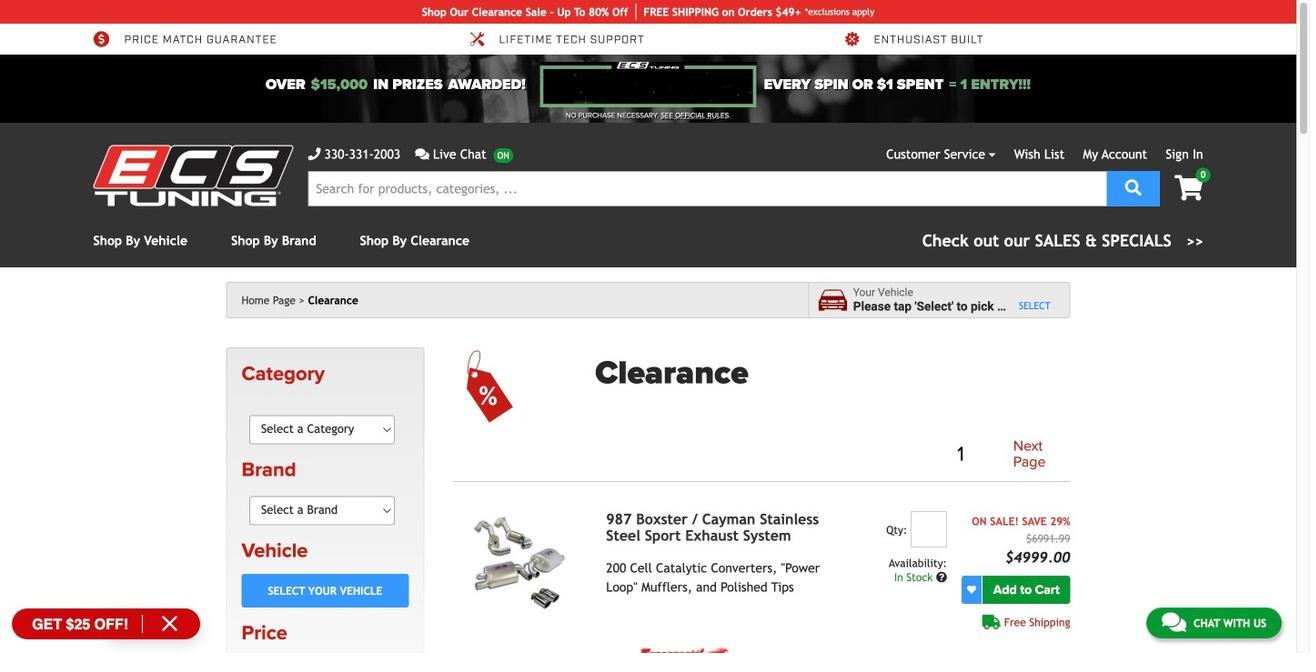 Task type: vqa. For each thing, say whether or not it's contained in the screenshot.
the left for
no



Task type: describe. For each thing, give the bounding box(es) containing it.
es#3706886 - 244004kt - 987 boxster / cayman stainless steel sport exhaust system - 200 cell catalytic converters, "power loop" mufflers, and polished tips - supersprint - porsche image
[[454, 512, 592, 616]]

supersprint - corporate logo image
[[638, 648, 729, 654]]

ecs tuning image
[[93, 145, 294, 206]]

ecs tuning 'spin to win' contest logo image
[[540, 62, 757, 107]]



Task type: locate. For each thing, give the bounding box(es) containing it.
Search text field
[[308, 171, 1108, 207]]

add to wish list image
[[968, 586, 977, 595]]

None number field
[[911, 512, 948, 548]]

question circle image
[[937, 572, 948, 583]]

search image
[[1126, 180, 1142, 196]]

comments image
[[415, 148, 430, 161]]

phone image
[[308, 148, 321, 161]]

paginated product list navigation navigation
[[596, 435, 1071, 475]]



